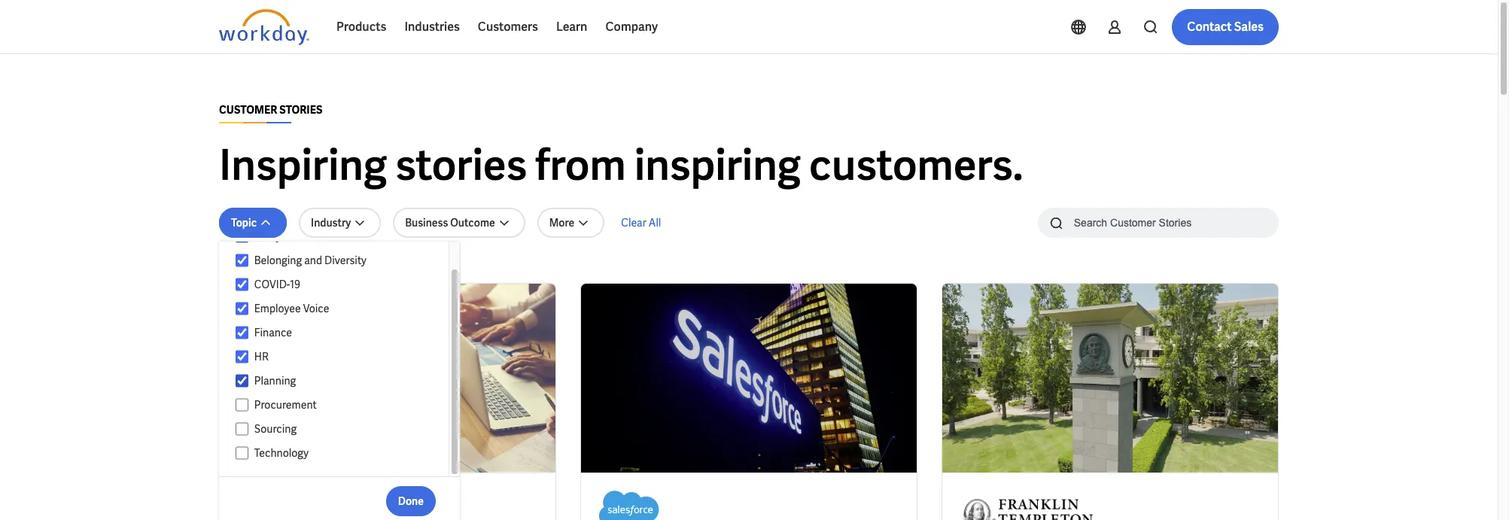 Task type: vqa. For each thing, say whether or not it's contained in the screenshot.
'More' button
yes



Task type: describe. For each thing, give the bounding box(es) containing it.
from
[[536, 138, 626, 193]]

products
[[337, 19, 387, 35]]

inspiring
[[219, 138, 387, 193]]

analytics
[[254, 230, 299, 243]]

more
[[549, 216, 575, 230]]

technology
[[254, 446, 309, 460]]

contact sales link
[[1172, 9, 1279, 45]]

salesforce.com image
[[599, 491, 660, 520]]

sourcing
[[254, 422, 297, 436]]

employee voice link
[[248, 300, 434, 318]]

go to the homepage image
[[219, 9, 309, 45]]

industry
[[311, 216, 351, 230]]

559 results
[[219, 258, 274, 272]]

covid-19 link
[[248, 276, 434, 294]]

industries button
[[396, 9, 469, 45]]

company button
[[597, 9, 667, 45]]

industries
[[405, 19, 460, 35]]

covid-
[[254, 278, 290, 291]]

procurement link
[[248, 396, 434, 414]]

topic button
[[219, 208, 287, 238]]

topic
[[231, 216, 257, 230]]

sales
[[1235, 19, 1264, 35]]

company
[[606, 19, 658, 35]]

customer stories
[[219, 103, 323, 117]]

diversity
[[325, 254, 367, 267]]

customer
[[219, 103, 277, 117]]

customers button
[[469, 9, 547, 45]]

stories
[[395, 138, 527, 193]]

procurement
[[254, 398, 317, 412]]

employee
[[254, 302, 301, 315]]

products button
[[328, 9, 396, 45]]

voice
[[303, 302, 329, 315]]

more button
[[537, 208, 605, 238]]

belonging and diversity
[[254, 254, 367, 267]]

employee voice
[[254, 302, 329, 315]]

clear
[[621, 216, 647, 230]]

analytics link
[[248, 227, 434, 245]]

covid-19
[[254, 278, 300, 291]]

planning link
[[248, 372, 434, 390]]



Task type: locate. For each thing, give the bounding box(es) containing it.
outcome
[[450, 216, 495, 230]]

Search Customer Stories text field
[[1065, 209, 1250, 236]]

559
[[219, 258, 237, 272]]

contact sales
[[1187, 19, 1264, 35]]

None checkbox
[[236, 254, 248, 267], [236, 278, 248, 291], [236, 302, 248, 315], [236, 350, 248, 364], [236, 422, 248, 436], [236, 446, 248, 460], [236, 254, 248, 267], [236, 278, 248, 291], [236, 302, 248, 315], [236, 350, 248, 364], [236, 422, 248, 436], [236, 446, 248, 460]]

done
[[398, 494, 424, 508]]

business outcome
[[405, 216, 495, 230]]

learn
[[556, 19, 588, 35]]

business outcome button
[[393, 208, 525, 238]]

and
[[304, 254, 322, 267]]

results
[[239, 258, 274, 272]]

technology link
[[248, 444, 434, 462]]

customers
[[478, 19, 538, 35]]

stories
[[279, 103, 323, 117]]

industry button
[[299, 208, 381, 238]]

belonging and diversity link
[[248, 251, 434, 270]]

hr link
[[248, 348, 434, 366]]

business
[[405, 216, 448, 230]]

19
[[290, 278, 300, 291]]

all
[[649, 216, 661, 230]]

franklin templeton companies, llc image
[[961, 491, 1093, 520]]

customers.
[[809, 138, 1024, 193]]

belonging
[[254, 254, 302, 267]]

learn button
[[547, 9, 597, 45]]

clear all button
[[617, 208, 666, 238]]

sourcing link
[[248, 420, 434, 438]]

hr
[[254, 350, 269, 364]]

finance
[[254, 326, 292, 340]]

contact
[[1187, 19, 1232, 35]]

inspiring
[[635, 138, 801, 193]]

None checkbox
[[236, 230, 248, 243], [236, 326, 248, 340], [236, 374, 248, 388], [236, 398, 248, 412], [236, 230, 248, 243], [236, 326, 248, 340], [236, 374, 248, 388], [236, 398, 248, 412]]

clear all
[[621, 216, 661, 230]]

finance link
[[248, 324, 434, 342]]

planning
[[254, 374, 296, 388]]

inspiring stories from inspiring customers.
[[219, 138, 1024, 193]]

done button
[[386, 486, 436, 516]]



